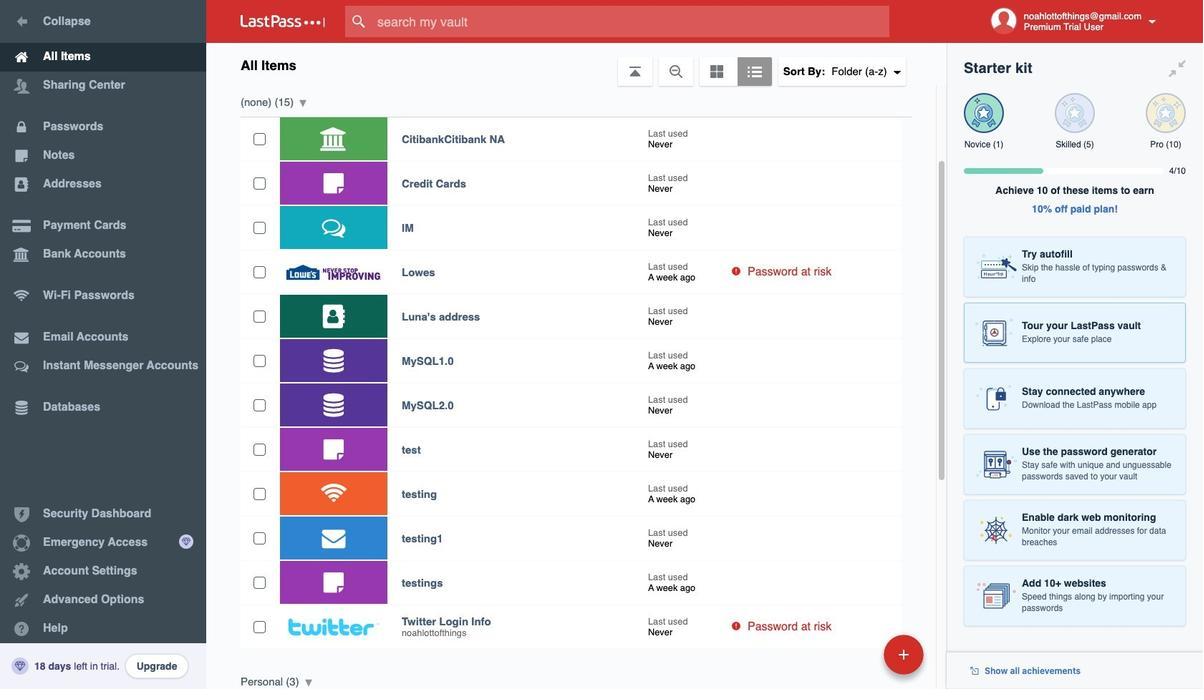 Task type: locate. For each thing, give the bounding box(es) containing it.
search my vault text field
[[345, 6, 918, 37]]

new item element
[[786, 635, 929, 675]]

new item navigation
[[786, 631, 933, 690]]



Task type: describe. For each thing, give the bounding box(es) containing it.
Search search field
[[345, 6, 918, 37]]

lastpass image
[[241, 15, 325, 28]]

main navigation navigation
[[0, 0, 206, 690]]

vault options navigation
[[206, 43, 947, 86]]



